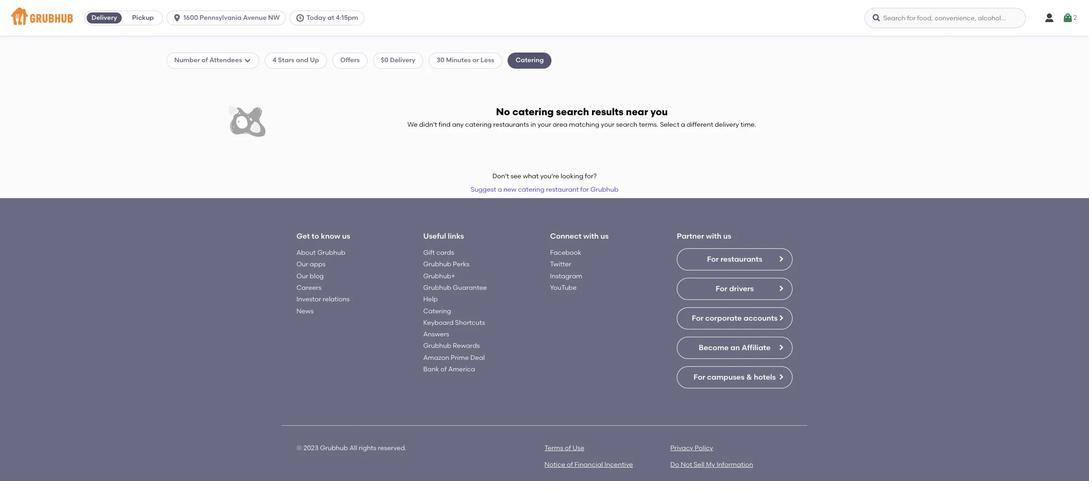 Task type: locate. For each thing, give the bounding box(es) containing it.
links
[[448, 232, 464, 241]]

investor
[[297, 296, 321, 304]]

©
[[297, 445, 302, 453]]

didn't
[[419, 121, 437, 129]]

catering right any
[[465, 121, 492, 129]]

cards
[[437, 249, 454, 257]]

grubhub+ link
[[424, 273, 455, 280]]

of for number
[[202, 56, 208, 64]]

answers link
[[424, 331, 450, 339]]

5 right image from the top
[[778, 374, 785, 381]]

1 right image from the top
[[778, 256, 785, 263]]

0 horizontal spatial with
[[584, 232, 599, 241]]

grubhub down grubhub+
[[424, 284, 452, 292]]

2 your from the left
[[601, 121, 615, 129]]

privacy policy link
[[671, 445, 714, 453]]

0 horizontal spatial delivery
[[92, 14, 117, 22]]

us up for restaurants
[[724, 232, 732, 241]]

1 horizontal spatial a
[[681, 121, 686, 129]]

your
[[538, 121, 552, 129], [601, 121, 615, 129]]

less
[[481, 56, 495, 64]]

for campuses & hotels link
[[677, 367, 793, 389]]

us right the know
[[342, 232, 350, 241]]

delivery right $0
[[390, 56, 416, 64]]

Search for food, convenience, alcohol... search field
[[865, 8, 1026, 28]]

1 horizontal spatial your
[[601, 121, 615, 129]]

for left "corporate"
[[692, 314, 704, 323]]

with right connect on the right of the page
[[584, 232, 599, 241]]

for down partner with us
[[707, 255, 719, 264]]

become an affiliate
[[699, 344, 771, 352]]

2 horizontal spatial svg image
[[872, 13, 882, 23]]

restaurants inside no catering search results near you we didn't find any catering restaurants in your area matching your search terms. select a different delivery time.
[[494, 121, 529, 129]]

no catering search results near you main content
[[0, 36, 1090, 482]]

for?
[[585, 173, 597, 181]]

0 horizontal spatial a
[[498, 186, 502, 194]]

1 with from the left
[[584, 232, 599, 241]]

deal
[[471, 354, 485, 362]]

restaurants
[[494, 121, 529, 129], [721, 255, 763, 264]]

catering link
[[424, 308, 451, 315]]

2 vertical spatial catering
[[518, 186, 545, 194]]

become
[[699, 344, 729, 352]]

right image inside "for corporate accounts" link
[[778, 315, 785, 322]]

terms
[[545, 445, 564, 453]]

become an affiliate link
[[677, 337, 793, 359]]

do not sell my information
[[671, 462, 754, 469]]

do
[[671, 462, 680, 469]]

get to know us
[[297, 232, 350, 241]]

right image inside "for campuses & hotels" link
[[778, 374, 785, 381]]

grubhub+
[[424, 273, 455, 280]]

policy
[[695, 445, 714, 453]]

0 horizontal spatial search
[[556, 106, 589, 117]]

1 vertical spatial delivery
[[390, 56, 416, 64]]

different
[[687, 121, 714, 129]]

delivery inside no catering search results near you main content
[[390, 56, 416, 64]]

2 us from the left
[[601, 232, 609, 241]]

a left new
[[498, 186, 502, 194]]

2 horizontal spatial us
[[724, 232, 732, 241]]

for for for corporate accounts
[[692, 314, 704, 323]]

1 horizontal spatial search
[[616, 121, 638, 129]]

0 horizontal spatial svg image
[[173, 13, 182, 23]]

youtube
[[550, 284, 577, 292]]

new
[[504, 186, 517, 194]]

0 vertical spatial delivery
[[92, 14, 117, 22]]

svg image inside today at 4:15pm button
[[296, 13, 305, 23]]

1 horizontal spatial us
[[601, 232, 609, 241]]

our up careers link
[[297, 273, 308, 280]]

of
[[202, 56, 208, 64], [441, 366, 447, 374], [565, 445, 571, 453], [567, 462, 573, 469]]

hotels
[[754, 373, 776, 382]]

today
[[307, 14, 326, 22]]

of right notice
[[567, 462, 573, 469]]

stars
[[278, 56, 295, 64]]

1 our from the top
[[297, 261, 308, 269]]

0 vertical spatial catering
[[513, 106, 554, 117]]

my
[[706, 462, 715, 469]]

0 vertical spatial catering
[[516, 56, 544, 64]]

suggest a new catering restaurant for grubhub button
[[467, 182, 623, 198]]

1 your from the left
[[538, 121, 552, 129]]

grubhub left all
[[320, 445, 348, 453]]

terms of use link
[[545, 445, 585, 453]]

0 horizontal spatial us
[[342, 232, 350, 241]]

svg image for 1600 pennsylvania avenue nw
[[173, 13, 182, 23]]

1 vertical spatial search
[[616, 121, 638, 129]]

right image
[[778, 256, 785, 263], [778, 285, 785, 293], [778, 315, 785, 322], [778, 344, 785, 352], [778, 374, 785, 381]]

of right number
[[202, 56, 208, 64]]

to
[[312, 232, 319, 241]]

1 vertical spatial catering
[[424, 308, 451, 315]]

0 horizontal spatial your
[[538, 121, 552, 129]]

with for partner
[[706, 232, 722, 241]]

0 vertical spatial a
[[681, 121, 686, 129]]

delivery
[[92, 14, 117, 22], [390, 56, 416, 64]]

grubhub down the know
[[317, 249, 345, 257]]

investor relations link
[[297, 296, 350, 304]]

with right partner
[[706, 232, 722, 241]]

0 horizontal spatial restaurants
[[494, 121, 529, 129]]

1 horizontal spatial svg image
[[296, 13, 305, 23]]

of right "bank"
[[441, 366, 447, 374]]

svg image
[[1045, 12, 1056, 24], [1063, 12, 1074, 24], [244, 57, 251, 64]]

and
[[296, 56, 309, 64]]

all
[[350, 445, 357, 453]]

see
[[511, 173, 522, 181]]

help link
[[424, 296, 438, 304]]

america
[[449, 366, 475, 374]]

of left use at bottom
[[565, 445, 571, 453]]

1 vertical spatial catering
[[465, 121, 492, 129]]

blog
[[310, 273, 324, 280]]

for for for drivers
[[716, 285, 728, 293]]

3 us from the left
[[724, 232, 732, 241]]

an
[[731, 344, 740, 352]]

2
[[1074, 14, 1078, 22]]

svg image inside 2 button
[[1063, 12, 1074, 24]]

a right select
[[681, 121, 686, 129]]

catering up keyboard
[[424, 308, 451, 315]]

1 horizontal spatial catering
[[516, 56, 544, 64]]

grubhub
[[591, 186, 619, 194], [317, 249, 345, 257], [424, 261, 452, 269], [424, 284, 452, 292], [424, 343, 452, 350], [320, 445, 348, 453]]

right image inside become an affiliate link
[[778, 344, 785, 352]]

restaurants down no
[[494, 121, 529, 129]]

0 horizontal spatial catering
[[424, 308, 451, 315]]

your right in
[[538, 121, 552, 129]]

1600 pennsylvania avenue nw
[[184, 14, 280, 22]]

delivery left pickup
[[92, 14, 117, 22]]

4
[[273, 56, 277, 64]]

we
[[408, 121, 418, 129]]

affiliate
[[742, 344, 771, 352]]

do not sell my information link
[[671, 462, 754, 469]]

our down about
[[297, 261, 308, 269]]

time.
[[741, 121, 757, 129]]

2 horizontal spatial svg image
[[1063, 12, 1074, 24]]

get
[[297, 232, 310, 241]]

grubhub rewards link
[[424, 343, 480, 350]]

gift cards link
[[424, 249, 454, 257]]

2 with from the left
[[706, 232, 722, 241]]

1 vertical spatial our
[[297, 273, 308, 280]]

notice of financial incentive link
[[545, 462, 633, 469]]

restaurants up drivers
[[721, 255, 763, 264]]

2 our from the top
[[297, 273, 308, 280]]

catering inside button
[[518, 186, 545, 194]]

for drivers link
[[677, 278, 793, 300]]

area
[[553, 121, 568, 129]]

your down results
[[601, 121, 615, 129]]

for
[[581, 186, 589, 194]]

1 horizontal spatial restaurants
[[721, 255, 763, 264]]

svg image inside the '1600 pennsylvania avenue nw' button
[[173, 13, 182, 23]]

2 svg image from the left
[[296, 13, 305, 23]]

$0 delivery
[[381, 56, 416, 64]]

pickup
[[132, 14, 154, 22]]

of for notice
[[567, 462, 573, 469]]

svg image
[[173, 13, 182, 23], [296, 13, 305, 23], [872, 13, 882, 23]]

search up matching
[[556, 106, 589, 117]]

select
[[660, 121, 680, 129]]

our apps link
[[297, 261, 326, 269]]

results
[[592, 106, 624, 117]]

grubhub inside about grubhub our apps our blog careers investor relations news
[[317, 249, 345, 257]]

right image inside for restaurants link
[[778, 256, 785, 263]]

delivery button
[[85, 11, 124, 25]]

us for partner with us
[[724, 232, 732, 241]]

4 right image from the top
[[778, 344, 785, 352]]

bank
[[424, 366, 439, 374]]

0 vertical spatial search
[[556, 106, 589, 117]]

right image inside for drivers link
[[778, 285, 785, 293]]

2 right image from the top
[[778, 285, 785, 293]]

1 horizontal spatial delivery
[[390, 56, 416, 64]]

for restaurants
[[707, 255, 763, 264]]

facebook
[[550, 249, 582, 257]]

for corporate accounts
[[692, 314, 778, 323]]

grubhub down the for?
[[591, 186, 619, 194]]

catering right 'less'
[[516, 56, 544, 64]]

catering down what
[[518, 186, 545, 194]]

pennsylvania
[[200, 14, 242, 22]]

3 right image from the top
[[778, 315, 785, 322]]

for left campuses
[[694, 373, 706, 382]]

0 vertical spatial our
[[297, 261, 308, 269]]

us right connect on the right of the page
[[601, 232, 609, 241]]

news
[[297, 308, 314, 315]]

0 vertical spatial restaurants
[[494, 121, 529, 129]]

number
[[174, 56, 200, 64]]

1 svg image from the left
[[173, 13, 182, 23]]

1 horizontal spatial with
[[706, 232, 722, 241]]

today at 4:15pm button
[[290, 11, 368, 25]]

catering
[[516, 56, 544, 64], [424, 308, 451, 315]]

catering up in
[[513, 106, 554, 117]]

search down near
[[616, 121, 638, 129]]

1 vertical spatial a
[[498, 186, 502, 194]]

for left drivers
[[716, 285, 728, 293]]



Task type: vqa. For each thing, say whether or not it's contained in the screenshot.
RESULTS
yes



Task type: describe. For each thing, give the bounding box(es) containing it.
in
[[531, 121, 536, 129]]

matching
[[569, 121, 600, 129]]

use
[[573, 445, 585, 453]]

grubhub inside button
[[591, 186, 619, 194]]

restaurant
[[546, 186, 579, 194]]

bank of america link
[[424, 366, 475, 374]]

about grubhub link
[[297, 249, 345, 257]]

financial
[[575, 462, 603, 469]]

for corporate accounts link
[[677, 308, 793, 330]]

notice of financial incentive
[[545, 462, 633, 469]]

with for connect
[[584, 232, 599, 241]]

you
[[651, 106, 668, 117]]

0 horizontal spatial svg image
[[244, 57, 251, 64]]

4:15pm
[[336, 14, 358, 22]]

&
[[747, 373, 752, 382]]

2023
[[304, 445, 319, 453]]

grubhub down gift cards link
[[424, 261, 452, 269]]

perks
[[453, 261, 470, 269]]

$0
[[381, 56, 389, 64]]

privacy policy
[[671, 445, 714, 453]]

sell
[[694, 462, 705, 469]]

3 svg image from the left
[[872, 13, 882, 23]]

guarantee
[[453, 284, 487, 292]]

campuses
[[707, 373, 745, 382]]

corporate
[[706, 314, 742, 323]]

answers
[[424, 331, 450, 339]]

svg image for today at 4:15pm
[[296, 13, 305, 23]]

a inside no catering search results near you we didn't find any catering restaurants in your area matching your search terms. select a different delivery time.
[[681, 121, 686, 129]]

1 us from the left
[[342, 232, 350, 241]]

incentive
[[605, 462, 633, 469]]

1600 pennsylvania avenue nw button
[[167, 11, 290, 25]]

twitter
[[550, 261, 572, 269]]

keyboard
[[424, 319, 454, 327]]

find
[[439, 121, 451, 129]]

up
[[310, 56, 319, 64]]

you're
[[541, 173, 559, 181]]

near
[[626, 106, 649, 117]]

what
[[523, 173, 539, 181]]

know
[[321, 232, 341, 241]]

about grubhub our apps our blog careers investor relations news
[[297, 249, 350, 315]]

right image for for campuses & hotels
[[778, 374, 785, 381]]

catering inside gift cards grubhub perks grubhub+ grubhub guarantee help catering keyboard shortcuts answers grubhub rewards amazon prime deal bank of america
[[424, 308, 451, 315]]

apps
[[310, 261, 326, 269]]

delivery inside button
[[92, 14, 117, 22]]

looking
[[561, 173, 584, 181]]

grubhub guarantee link
[[424, 284, 487, 292]]

not
[[681, 462, 693, 469]]

suggest a new catering restaurant for grubhub
[[471, 186, 619, 194]]

offers
[[341, 56, 360, 64]]

right image for for drivers
[[778, 285, 785, 293]]

grubhub down answers
[[424, 343, 452, 350]]

useful links
[[424, 232, 464, 241]]

1600
[[184, 14, 198, 22]]

prime
[[451, 354, 469, 362]]

useful
[[424, 232, 446, 241]]

instagram link
[[550, 273, 583, 280]]

accounts
[[744, 314, 778, 323]]

for for for campuses & hotels
[[694, 373, 706, 382]]

no catering search results near you we didn't find any catering restaurants in your area matching your search terms. select a different delivery time.
[[408, 106, 757, 129]]

information
[[717, 462, 754, 469]]

for restaurants link
[[677, 249, 793, 271]]

connect
[[550, 232, 582, 241]]

twitter link
[[550, 261, 572, 269]]

careers
[[297, 284, 322, 292]]

no
[[496, 106, 510, 117]]

youtube link
[[550, 284, 577, 292]]

our blog link
[[297, 273, 324, 280]]

keyboard shortcuts link
[[424, 319, 485, 327]]

right image for for restaurants
[[778, 256, 785, 263]]

gift cards grubhub perks grubhub+ grubhub guarantee help catering keyboard shortcuts answers grubhub rewards amazon prime deal bank of america
[[424, 249, 487, 374]]

1 horizontal spatial svg image
[[1045, 12, 1056, 24]]

attendees
[[210, 56, 242, 64]]

right image for become an affiliate
[[778, 344, 785, 352]]

a inside suggest a new catering restaurant for grubhub button
[[498, 186, 502, 194]]

careers link
[[297, 284, 322, 292]]

of for terms
[[565, 445, 571, 453]]

30 minutes or less
[[437, 56, 495, 64]]

terms of use
[[545, 445, 585, 453]]

drivers
[[730, 285, 754, 293]]

4 stars and up
[[273, 56, 319, 64]]

us for connect with us
[[601, 232, 609, 241]]

for for for restaurants
[[707, 255, 719, 264]]

privacy
[[671, 445, 694, 453]]

facebook twitter instagram youtube
[[550, 249, 583, 292]]

or
[[473, 56, 479, 64]]

2 button
[[1063, 10, 1078, 26]]

shortcuts
[[455, 319, 485, 327]]

of inside gift cards grubhub perks grubhub+ grubhub guarantee help catering keyboard shortcuts answers grubhub rewards amazon prime deal bank of america
[[441, 366, 447, 374]]

terms.
[[639, 121, 659, 129]]

facebook link
[[550, 249, 582, 257]]

avenue
[[243, 14, 267, 22]]

amazon
[[424, 354, 449, 362]]

right image for for corporate accounts
[[778, 315, 785, 322]]

1 vertical spatial restaurants
[[721, 255, 763, 264]]

partner
[[677, 232, 705, 241]]

main navigation navigation
[[0, 0, 1090, 36]]

notice
[[545, 462, 566, 469]]

help
[[424, 296, 438, 304]]



